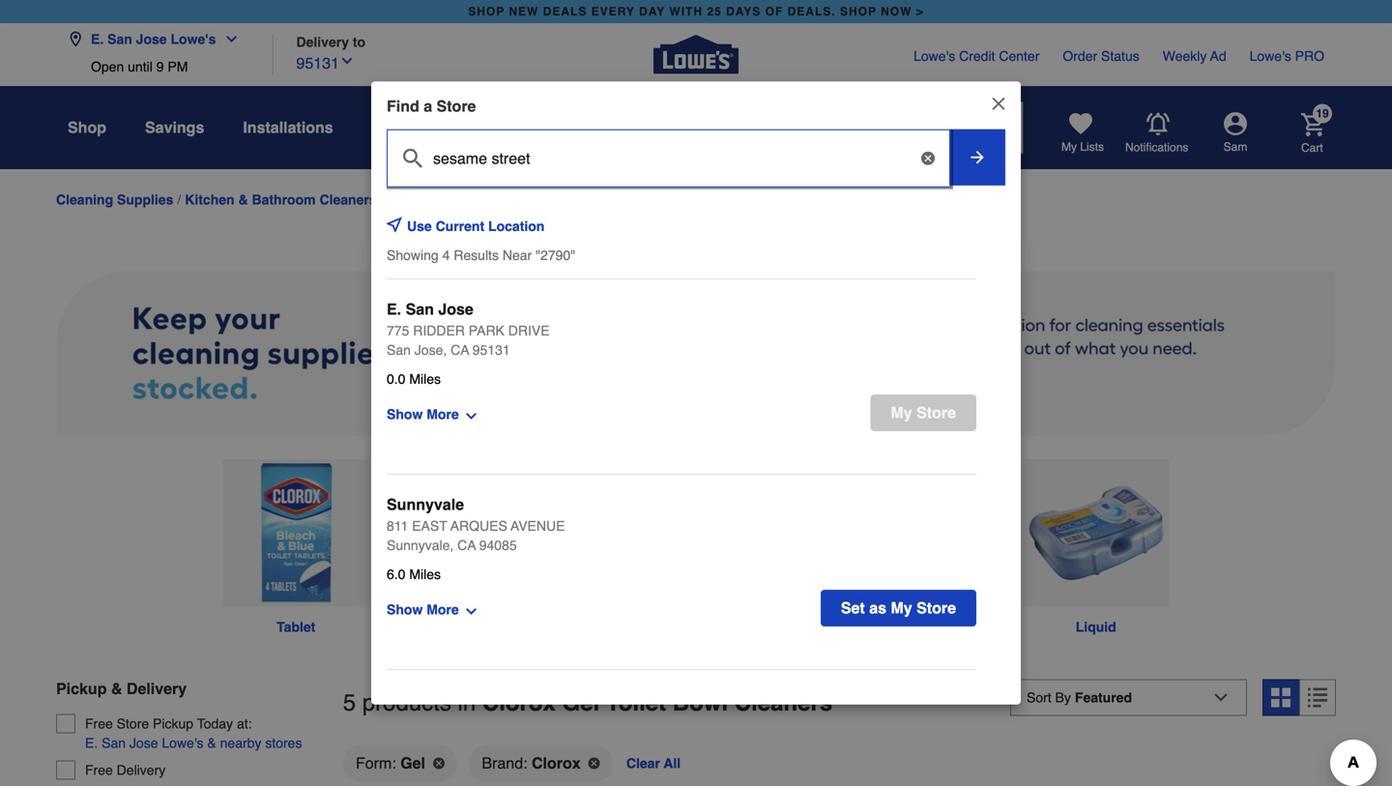 Task type: locate. For each thing, give the bounding box(es) containing it.
1 horizontal spatial toilet
[[606, 690, 666, 716]]

0 horizontal spatial cleaners
[[320, 192, 377, 207]]

811
[[387, 518, 408, 533]]

kitchen & bathroom cleaners link
[[185, 192, 377, 207]]

1 vertical spatial show
[[387, 602, 423, 617]]

1 vertical spatial miles
[[409, 566, 441, 582]]

more for e. san jose
[[427, 406, 459, 422]]

1 vertical spatial clorox
[[482, 690, 556, 716]]

shop left now
[[840, 5, 877, 18]]

installations button
[[243, 110, 333, 145]]

find
[[387, 97, 419, 115]]

find a store
[[387, 97, 476, 115]]

0 horizontal spatial toilet
[[388, 192, 423, 207]]

ca down ridder
[[451, 342, 469, 357]]

pickup up "e. san jose lowe's & nearby stores"
[[153, 716, 193, 732]]

delivery down free store pickup today at:
[[117, 763, 166, 778]]

& down find
[[402, 118, 413, 136]]

free down free store pickup today at:
[[85, 763, 113, 778]]

free
[[85, 716, 113, 732], [85, 763, 113, 778]]

Search Query text field
[[496, 102, 935, 153]]

1 more from the top
[[427, 406, 459, 422]]

0 vertical spatial show more
[[387, 406, 459, 422]]

delivery
[[296, 34, 349, 50], [127, 680, 187, 698], [117, 763, 166, 778]]

lowe's pro link
[[1250, 46, 1325, 66]]

0 vertical spatial e.
[[91, 31, 104, 47]]

kitchen
[[185, 192, 235, 207]]

cleaners inside cleaning supplies / kitchen & bathroom cleaners
[[320, 192, 377, 207]]

now
[[881, 5, 912, 18]]

1 vertical spatial free
[[85, 763, 113, 778]]

1 vertical spatial delivery
[[127, 680, 187, 698]]

>
[[916, 5, 924, 18]]

2 vertical spatial my
[[891, 599, 912, 617]]

free delivery
[[85, 763, 166, 778]]

near
[[503, 247, 532, 263]]

6.0
[[387, 566, 406, 582]]

0 horizontal spatial gel
[[400, 754, 425, 772]]

toilet
[[388, 192, 423, 207], [606, 690, 666, 716]]

0 vertical spatial 95131
[[296, 54, 339, 72]]

0 vertical spatial miles
[[409, 371, 441, 387]]

deals
[[543, 5, 587, 18]]

pickup
[[56, 680, 107, 698], [153, 716, 193, 732]]

95131 down park
[[473, 342, 510, 357]]

0 vertical spatial ca
[[451, 342, 469, 357]]

until
[[128, 59, 153, 74]]

1 vertical spatial more
[[427, 602, 459, 617]]

sunnyvale link
[[387, 493, 464, 516]]

san up ridder
[[406, 300, 434, 318]]

lowe's home improvement lists image
[[1069, 112, 1093, 135]]

san inside e. san jose lowe's button
[[107, 31, 132, 47]]

& up free store pickup today at:
[[111, 680, 122, 698]]

e. inside e. san jose 775 ridder park drive san jose, ca 95131
[[387, 300, 401, 318]]

installations
[[243, 118, 333, 136]]

my
[[1062, 140, 1077, 154], [891, 403, 912, 421], [891, 599, 912, 617]]

my lists link
[[1062, 112, 1104, 155]]

1 horizontal spatial 95131
[[473, 342, 510, 357]]

1 vertical spatial jose
[[438, 300, 474, 318]]

2 show more from the top
[[387, 602, 459, 617]]

all
[[664, 756, 681, 771]]

0 vertical spatial jose
[[136, 31, 167, 47]]

shop
[[68, 118, 106, 136]]

1 vertical spatial my
[[891, 403, 912, 421]]

1 vertical spatial e.
[[387, 300, 401, 318]]

2 vertical spatial clorox
[[532, 754, 581, 772]]

more down 6.0 miles on the left bottom of the page
[[427, 602, 459, 617]]

shop button
[[68, 110, 106, 145]]

1 free from the top
[[85, 716, 113, 732]]

/
[[177, 192, 181, 207]]

1 horizontal spatial shop
[[840, 5, 877, 18]]

clear
[[626, 756, 660, 771]]

0 horizontal spatial shop
[[468, 5, 505, 18]]

jose down free store pickup today at:
[[129, 735, 158, 751]]

e. for e. san jose lowe's
[[91, 31, 104, 47]]

shop left new
[[468, 5, 505, 18]]

show more down 6.0 miles on the left bottom of the page
[[387, 602, 459, 617]]

e.
[[91, 31, 104, 47], [387, 300, 401, 318], [85, 735, 98, 751]]

0.0 miles
[[387, 371, 441, 387]]

1 horizontal spatial cleaners
[[463, 192, 520, 207]]

form:
[[356, 754, 396, 772]]

clear all
[[626, 756, 681, 771]]

show more down 0.0 miles
[[387, 406, 459, 422]]

1 horizontal spatial pickup
[[153, 716, 193, 732]]

95131 down delivery to
[[296, 54, 339, 72]]

1 miles from the top
[[409, 371, 441, 387]]

1 vertical spatial ca
[[457, 537, 476, 553]]

clorox down 6.0 miles on the left bottom of the page
[[435, 619, 478, 635]]

at:
[[237, 716, 252, 732]]

open until 9 pm
[[91, 59, 188, 74]]

show more
[[387, 406, 459, 422], [387, 602, 459, 617]]

show
[[387, 406, 423, 422], [387, 602, 423, 617]]

1 vertical spatial 95131
[[473, 342, 510, 357]]

set as my store button
[[821, 590, 977, 626]]

toilet up gps icon
[[388, 192, 423, 207]]

my store
[[891, 403, 956, 421]]

shop new deals every day with 25 days of deals. shop now >
[[468, 5, 924, 18]]

san up free delivery
[[102, 735, 126, 751]]

e. up the 775
[[387, 300, 401, 318]]

e. right location icon
[[91, 31, 104, 47]]

0 horizontal spatial pickup
[[56, 680, 107, 698]]

jose up 9
[[136, 31, 167, 47]]

fremont link
[[387, 688, 449, 711]]

bowl up current
[[427, 192, 459, 207]]

today
[[197, 716, 233, 732]]

liquid link
[[1016, 459, 1176, 637]]

show down 0.0
[[387, 406, 423, 422]]

center
[[999, 48, 1040, 64]]

None search field
[[495, 102, 1023, 172]]

clorox link
[[376, 459, 536, 637]]

gps image
[[387, 217, 402, 232]]

2 vertical spatial jose
[[129, 735, 158, 751]]

0 vertical spatial gel
[[562, 690, 600, 716]]

0 vertical spatial show
[[387, 406, 423, 422]]

0 horizontal spatial 95131
[[296, 54, 339, 72]]

clorox right in
[[482, 690, 556, 716]]

gel up close circle filled image
[[562, 690, 600, 716]]

e. san jose lowe's & nearby stores button
[[85, 734, 302, 753]]

close image
[[989, 94, 1008, 113]]

0 vertical spatial bowl
[[427, 192, 459, 207]]

clorox left close circle filled image
[[532, 754, 581, 772]]

order status link
[[1063, 46, 1140, 66]]

new
[[509, 5, 539, 18]]

ridder
[[413, 323, 465, 338]]

cleaners
[[320, 192, 377, 207], [463, 192, 520, 207], [735, 690, 833, 716]]

free down pickup & delivery
[[85, 716, 113, 732]]

& inside cleaning supplies / kitchen & bathroom cleaners
[[238, 192, 248, 207]]

lowe's home improvement logo image
[[654, 12, 739, 97]]

1 vertical spatial gel
[[400, 754, 425, 772]]

e. for e. san jose 775 ridder park drive san jose, ca 95131
[[387, 300, 401, 318]]

bowl up all at left bottom
[[673, 690, 728, 716]]

& down today
[[207, 735, 216, 751]]

jose
[[136, 31, 167, 47], [438, 300, 474, 318], [129, 735, 158, 751]]

jose up ridder
[[438, 300, 474, 318]]

2 show from the top
[[387, 602, 423, 617]]

shop
[[468, 5, 505, 18], [840, 5, 877, 18]]

25
[[707, 5, 722, 18]]

more down 0.0 miles
[[427, 406, 459, 422]]

ca down arques
[[457, 537, 476, 553]]

1 show from the top
[[387, 406, 423, 422]]

location image
[[68, 31, 83, 47]]

delivery up chevron down image
[[296, 34, 349, 50]]

0 vertical spatial free
[[85, 716, 113, 732]]

e. san jose lowe's
[[91, 31, 216, 47]]

san inside e. san jose lowe's & nearby stores button
[[102, 735, 126, 751]]

e. up free delivery
[[85, 735, 98, 751]]

0 vertical spatial delivery
[[296, 34, 349, 50]]

san up open
[[107, 31, 132, 47]]

current
[[436, 218, 485, 234]]

show down 6.0
[[387, 602, 423, 617]]

2 free from the top
[[85, 763, 113, 778]]

jose inside e. san jose 775 ridder park drive san jose, ca 95131
[[438, 300, 474, 318]]

lowe's home improvement notification center image
[[1147, 112, 1170, 136]]

cleaning supplies / kitchen & bathroom cleaners
[[56, 192, 377, 207]]

1 vertical spatial show more
[[387, 602, 459, 617]]

search image
[[951, 116, 970, 136]]

e. san jose 775 ridder park drive san jose, ca 95131
[[387, 300, 550, 357]]

chevron down image
[[339, 53, 355, 69]]

savings button
[[145, 110, 204, 145]]

san for e. san jose lowe's & nearby stores
[[102, 735, 126, 751]]

pickup up free delivery
[[56, 680, 107, 698]]

san
[[107, 31, 132, 47], [406, 300, 434, 318], [387, 342, 411, 357], [102, 735, 126, 751]]

lowe's down free store pickup today at:
[[162, 735, 204, 751]]

list box
[[343, 744, 1336, 786]]

miles right 0.0
[[409, 371, 441, 387]]

ideas
[[417, 118, 457, 136]]

toilet up clear at bottom left
[[606, 690, 666, 716]]

ca
[[451, 342, 469, 357], [457, 537, 476, 553]]

san for e. san jose lowe's
[[107, 31, 132, 47]]

close circle filled image
[[588, 757, 600, 769]]

clorox inside list box
[[532, 754, 581, 772]]

liquid
[[1076, 619, 1116, 635]]

my for my lists
[[1062, 140, 1077, 154]]

& right kitchen
[[238, 192, 248, 207]]

every
[[591, 5, 635, 18]]

more for sunnyvale
[[427, 602, 459, 617]]

0 vertical spatial my
[[1062, 140, 1077, 154]]

cart
[[1301, 141, 1323, 154]]

set
[[841, 599, 865, 617]]

2 more from the top
[[427, 602, 459, 617]]

2 vertical spatial e.
[[85, 735, 98, 751]]

miles right 6.0
[[409, 566, 441, 582]]

0 vertical spatial more
[[427, 406, 459, 422]]

e. san jose lowe's & nearby stores
[[85, 735, 302, 751]]

1 horizontal spatial bowl
[[673, 690, 728, 716]]

drive
[[508, 323, 550, 338]]

grid view image
[[1271, 688, 1291, 707]]

2 miles from the top
[[409, 566, 441, 582]]

delivery up free store pickup today at:
[[127, 680, 187, 698]]

shop new deals every day with 25 days of deals. shop now > link
[[464, 0, 928, 23]]

in
[[458, 690, 476, 716]]

gel left close circle filled icon
[[400, 754, 425, 772]]

1 show more from the top
[[387, 406, 459, 422]]

a
[[424, 97, 432, 115]]

show for sunnyvale
[[387, 602, 423, 617]]

95131
[[296, 54, 339, 72], [473, 342, 510, 357]]



Task type: vqa. For each thing, say whether or not it's contained in the screenshot.
Fiberboard.
no



Task type: describe. For each thing, give the bounding box(es) containing it.
diy & ideas button
[[372, 110, 457, 145]]

deals.
[[788, 5, 836, 18]]

days
[[726, 5, 761, 18]]

e. san jose lowe's button
[[68, 20, 247, 59]]

"2790"
[[536, 247, 575, 263]]

location
[[488, 218, 545, 234]]

lowe's credit center link
[[914, 46, 1040, 66]]

cleaning
[[56, 192, 113, 207]]

ad
[[1210, 48, 1227, 64]]

use current location button
[[407, 205, 576, 247]]

nearby
[[220, 735, 261, 751]]

free for free delivery
[[85, 763, 113, 778]]

free for free store pickup today at:
[[85, 716, 113, 732]]

95131 button
[[296, 50, 355, 75]]

my lists
[[1062, 140, 1104, 154]]

775
[[387, 323, 409, 338]]

show more for e. san jose
[[387, 406, 459, 422]]

2 horizontal spatial cleaners
[[735, 690, 833, 716]]

use current location
[[407, 218, 545, 234]]

9
[[156, 59, 164, 74]]

5
[[343, 690, 356, 716]]

order
[[1063, 48, 1098, 64]]

jose,
[[415, 342, 447, 357]]

gel inside list box
[[400, 754, 425, 772]]

jose for e. san jose 775 ridder park drive san jose, ca 95131
[[438, 300, 474, 318]]

as
[[869, 599, 887, 617]]

Zip Code, City, State or Store # text field
[[394, 139, 942, 168]]

tablet
[[277, 619, 316, 635]]

keep your cleaning supplies stocked. set up a subscription for cleaning essentials. get started. image
[[56, 242, 1336, 436]]

sunnyvale,
[[387, 537, 454, 553]]

my store button
[[871, 394, 977, 431]]

2 vertical spatial delivery
[[117, 763, 166, 778]]

close circle filled image
[[433, 757, 445, 769]]

arques
[[451, 518, 507, 533]]

0 vertical spatial pickup
[[56, 680, 107, 698]]

miles for sunnyvale
[[409, 566, 441, 582]]

sunnyvale 811 east arques avenue sunnyvale, ca 94085
[[387, 495, 565, 553]]

2 shop from the left
[[840, 5, 877, 18]]

park
[[469, 323, 505, 338]]

toilet bowl cleaners link
[[388, 192, 520, 207]]

use
[[407, 218, 432, 234]]

6.0 miles
[[387, 566, 441, 582]]

san down the 775
[[387, 342, 411, 357]]

status
[[1101, 48, 1140, 64]]

show for e. san jose
[[387, 406, 423, 422]]

sam button
[[1189, 112, 1282, 155]]

lowe's left credit
[[914, 48, 955, 64]]

0 horizontal spatial bowl
[[427, 192, 459, 207]]

of
[[765, 5, 783, 18]]

brand:
[[482, 754, 527, 772]]

pm
[[168, 59, 188, 74]]

showing                                      4                                     results near "2790"
[[387, 247, 575, 263]]

lowe's left pro
[[1250, 48, 1292, 64]]

notifications
[[1125, 140, 1189, 154]]

e. for e. san jose lowe's & nearby stores
[[85, 735, 98, 751]]

arrow right image
[[968, 148, 987, 167]]

0 vertical spatial clorox
[[435, 619, 478, 635]]

sunnyvale
[[387, 495, 464, 513]]

miles for e. san jose
[[409, 371, 441, 387]]

1 vertical spatial toilet
[[606, 690, 666, 716]]

weekly ad link
[[1163, 46, 1227, 66]]

bathroom
[[252, 192, 316, 207]]

5 products in clorox gel toilet bowl cleaners
[[343, 690, 833, 716]]

with
[[669, 5, 703, 18]]

pro
[[1295, 48, 1325, 64]]

lowe's home improvement cart image
[[1301, 113, 1325, 136]]

lysol link
[[856, 459, 1016, 637]]

free store pickup today at:
[[85, 716, 252, 732]]

1 horizontal spatial gel
[[562, 690, 600, 716]]

my for my store
[[891, 403, 912, 421]]

to
[[353, 34, 366, 50]]

list box containing form:
[[343, 744, 1336, 786]]

savings
[[145, 118, 204, 136]]

95131 inside 95131 button
[[296, 54, 339, 72]]

supplies
[[117, 192, 173, 207]]

1 vertical spatial pickup
[[153, 716, 193, 732]]

open
[[91, 59, 124, 74]]

san for e. san jose 775 ridder park drive san jose, ca 95131
[[406, 300, 434, 318]]

pickup & delivery
[[56, 680, 187, 698]]

& inside e. san jose lowe's & nearby stores button
[[207, 735, 216, 751]]

jose for e. san jose lowe's
[[136, 31, 167, 47]]

ca inside sunnyvale 811 east arques avenue sunnyvale, ca 94085
[[457, 537, 476, 553]]

results
[[454, 247, 499, 263]]

products
[[362, 690, 451, 716]]

e. san jose link
[[387, 298, 474, 321]]

lists
[[1080, 140, 1104, 154]]

clear all button
[[624, 744, 683, 783]]

0 vertical spatial toilet
[[388, 192, 423, 207]]

delivery to
[[296, 34, 366, 50]]

day
[[639, 5, 665, 18]]

stores
[[265, 735, 302, 751]]

jose for e. san jose lowe's & nearby stores
[[129, 735, 158, 751]]

chevron down image
[[216, 31, 239, 47]]

ca inside e. san jose 775 ridder park drive san jose, ca 95131
[[451, 342, 469, 357]]

95131 inside e. san jose 775 ridder park drive san jose, ca 95131
[[473, 342, 510, 357]]

4
[[442, 247, 450, 263]]

19
[[1316, 107, 1329, 120]]

form: gel
[[356, 754, 425, 772]]

lowe's up pm
[[171, 31, 216, 47]]

1 shop from the left
[[468, 5, 505, 18]]

lysol
[[914, 619, 958, 635]]

order status
[[1063, 48, 1140, 64]]

0.0
[[387, 371, 406, 387]]

list view image
[[1308, 688, 1327, 707]]

camera image
[[994, 118, 1014, 137]]

tablet link
[[216, 459, 376, 637]]

1 vertical spatial bowl
[[673, 690, 728, 716]]

sam
[[1224, 140, 1248, 154]]

& inside 'diy & ideas' button
[[402, 118, 413, 136]]

brand: clorox
[[482, 754, 581, 772]]

set as my store
[[841, 599, 956, 617]]

show more for sunnyvale
[[387, 602, 459, 617]]



